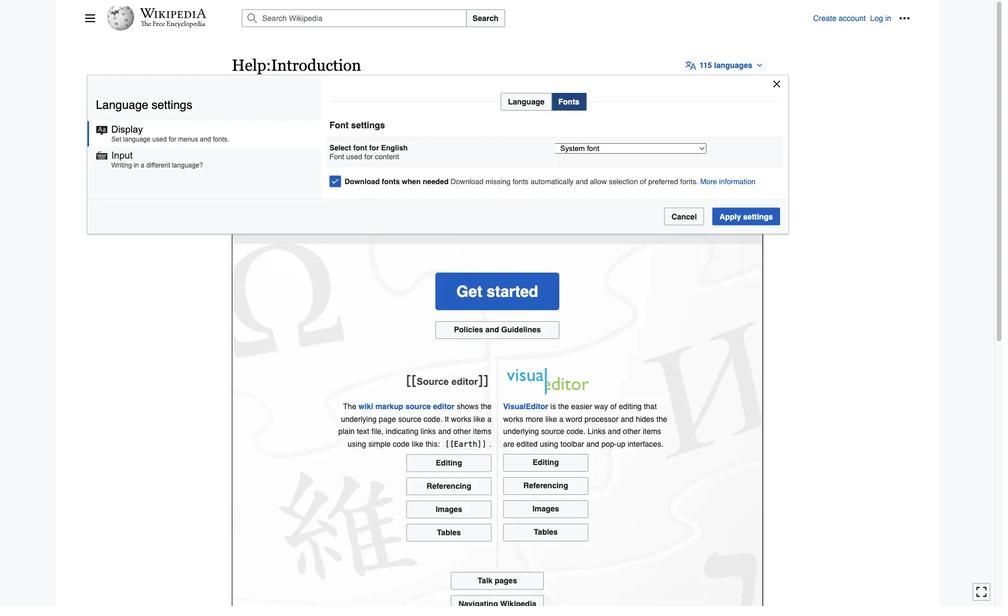 Task type: describe. For each thing, give the bounding box(es) containing it.
is the easier way of editing that works more like a word processor and hides the underlying source code. links and other items are edited using toolbar and pop-up interfaces.
[[504, 403, 668, 449]]

fonts
[[559, 97, 580, 106]]

can
[[497, 217, 509, 226]]

apply settings button
[[713, 208, 781, 225]]

editing link for the referencing link related to rightmost tables link
[[504, 454, 589, 472]]

items inside is the easier way of editing that works more like a word processor and hides the underlying source code. links and other items are edited using toolbar and pop-up interfaces.
[[643, 427, 662, 436]]

policies and guidelines link
[[436, 322, 560, 339]]

1 vertical spatial wikipedia
[[415, 174, 458, 185]]

and up 'pop-'
[[608, 427, 621, 436]]

underlying inside shows the underlying page source code. it works like a plain text file, indicating links and other items using simple code like this:
[[341, 415, 377, 424]]

and inside shows the underlying page source code. it works like a plain text file, indicating links and other items using simple code like this:
[[438, 427, 451, 436]]

tutorial
[[357, 217, 381, 226]]

referencing link for leftmost tables link
[[407, 478, 492, 496]]

0 vertical spatial wikipedia
[[524, 126, 614, 149]]

like left this:
[[412, 440, 424, 449]]

english
[[381, 144, 408, 152]]

font inside select font for english font used for content
[[330, 152, 344, 161]]

information
[[720, 177, 756, 186]]

input writing in a different language?
[[111, 150, 203, 169]]

are
[[504, 440, 515, 449]]

menus
[[178, 136, 198, 143]]

select
[[330, 144, 351, 152]]

1 fonts from the left
[[382, 177, 400, 186]]

hides
[[636, 415, 655, 424]]

used inside select font for english font used for content
[[346, 152, 363, 161]]

using inside shows the underlying page source code. it works like a plain text file, indicating links and other items using simple code like this:
[[348, 440, 366, 449]]

pop-
[[602, 440, 617, 449]]

by
[[498, 174, 509, 185]]

text
[[357, 427, 370, 436]]

wikipedia:visualeditor/user guide image
[[504, 366, 592, 397]]

settings for apply settings
[[744, 212, 773, 221]]

115
[[700, 61, 712, 70]]

language
[[123, 136, 151, 143]]

it inside interested in contributing. it covers all the basics, and each tutorial takes only a few minutes, so you can become a proficient
[[627, 205, 632, 213]]

processor
[[585, 415, 619, 424]]

1 vertical spatial introduction
[[382, 126, 495, 149]]

in inside personal tools navigation
[[886, 14, 892, 23]]

0 vertical spatial .
[[578, 174, 581, 185]]

fonts button
[[552, 93, 587, 111]]

more
[[701, 177, 718, 186]]

the inside interested in contributing. it covers all the basics, and each tutorial takes only a few minutes, so you can become a proficient
[[669, 205, 680, 213]]

markup
[[376, 403, 404, 411]]

0 vertical spatial of
[[640, 177, 647, 186]]

and right policies
[[486, 326, 499, 335]]

0 horizontal spatial tables
[[437, 528, 461, 537]]

it inside shows the underlying page source code. it works like a plain text file, indicating links and other items using simple code like this:
[[445, 415, 449, 424]]

plain
[[339, 427, 355, 436]]

[[earth]] .
[[445, 440, 492, 449]]

referencing link for rightmost tables link
[[504, 478, 589, 495]]

using inside is the easier way of editing that works more like a word processor and hides the underlying source code. links and other items are edited using toolbar and pop-up interfaces.
[[540, 440, 559, 449]]

and down links
[[587, 440, 600, 449]]

wiki
[[359, 403, 373, 411]]

made
[[471, 174, 495, 185]]

language?
[[172, 162, 203, 169]]

only
[[403, 217, 418, 226]]

[[earth]]
[[445, 440, 487, 449]]

log in and more options image
[[900, 13, 911, 24]]

language for language
[[508, 97, 545, 106]]

images link for rightmost tables link
[[504, 501, 589, 519]]

in inside interested in contributing. it covers all the basics, and each tutorial takes only a few minutes, so you can become a proficient
[[575, 205, 581, 213]]

selection
[[609, 177, 638, 186]]

apply settings
[[720, 212, 773, 221]]

for right font
[[369, 144, 379, 152]]

editor
[[433, 403, 455, 411]]

proficient
[[548, 217, 579, 226]]

help:wikitext image
[[403, 366, 492, 397]]

file,
[[372, 427, 384, 436]]

like inside is the easier way of editing that works more like a word processor and hides the underlying source code. links and other items are edited using toolbar and pop-up interfaces.
[[546, 415, 557, 424]]

font settings
[[330, 120, 385, 130]]

policies and guidelines
[[454, 326, 541, 335]]

allow
[[590, 177, 607, 186]]

language settings
[[96, 98, 192, 111]]

0 vertical spatial source
[[406, 403, 431, 411]]

needed
[[423, 177, 449, 186]]

word
[[566, 415, 583, 424]]

writing
[[111, 162, 132, 169]]

automatically
[[531, 177, 574, 186]]

become
[[511, 217, 539, 226]]

talk pages link
[[451, 573, 544, 590]]

and down "editing" on the right bottom of the page
[[621, 415, 634, 424]]

:
[[266, 56, 271, 74]]

page
[[379, 415, 396, 424]]

0 horizontal spatial tables link
[[407, 524, 492, 542]]

create account link
[[814, 14, 866, 23]]

source inside shows the underlying page source code. it works like a plain text file, indicating links and other items using simple code like this:
[[398, 415, 422, 424]]

1 download from the left
[[345, 177, 380, 186]]

create
[[814, 14, 837, 23]]

interfaces.
[[628, 440, 664, 449]]

cancel button
[[665, 208, 705, 225]]

few
[[426, 217, 438, 226]]

log
[[871, 14, 884, 23]]

0 vertical spatial is
[[460, 174, 468, 185]]

get
[[457, 283, 483, 301]]

introduction to wikipedia
[[382, 126, 614, 149]]

fonts. inside the display set language used for menus and fonts.
[[213, 136, 229, 143]]

a inside the input writing in a different language?
[[141, 162, 145, 169]]

people
[[511, 174, 541, 185]]

personal tools navigation
[[814, 9, 914, 27]]

set
[[111, 136, 121, 143]]

takes
[[383, 217, 401, 226]]

the left free
[[290, 103, 301, 112]]

guidelines
[[502, 326, 541, 335]]

download fonts when needed download missing fonts automatically and allow selection of preferred fonts. more information
[[345, 177, 756, 186]]

font
[[353, 144, 367, 152]]

menu image
[[85, 13, 96, 24]]

referencing for leftmost tables link's the referencing link
[[427, 482, 472, 491]]

up
[[617, 440, 626, 449]]

the right hides at the bottom
[[657, 415, 668, 424]]

fullscreen image
[[977, 587, 988, 598]]

edited
[[517, 440, 538, 449]]

a left few
[[420, 217, 424, 226]]

settings for language settings
[[152, 98, 192, 111]]

log in link
[[871, 14, 892, 23]]

languages
[[715, 61, 753, 70]]

talk pages
[[478, 576, 517, 585]]

basics,
[[682, 205, 706, 213]]

toolbar
[[561, 440, 585, 449]]

input
[[111, 150, 133, 161]]

115 languages
[[700, 61, 753, 70]]

used inside the display set language used for menus and fonts.
[[152, 136, 167, 143]]

apply
[[720, 212, 742, 221]]

referencing for the referencing link related to rightmost tables link
[[524, 482, 569, 490]]

encyclopedia
[[319, 103, 364, 112]]



Task type: vqa. For each thing, say whether or not it's contained in the screenshot.
the bottom in
yes



Task type: locate. For each thing, give the bounding box(es) containing it.
language up to
[[508, 97, 545, 106]]

1 horizontal spatial referencing link
[[504, 478, 589, 495]]

editing link for leftmost tables link's the referencing link
[[407, 455, 492, 472]]

0 horizontal spatial fonts
[[382, 177, 400, 186]]

like right the more
[[546, 415, 557, 424]]

for inside the display set language used for menus and fonts.
[[169, 136, 176, 143]]

0 horizontal spatial is
[[460, 174, 468, 185]]

of right the selection
[[640, 177, 647, 186]]

1 vertical spatial .
[[490, 440, 492, 449]]

2 vertical spatial settings
[[744, 212, 773, 221]]

code. inside is the easier way of editing that works more like a word processor and hides the underlying source code. links and other items are edited using toolbar and pop-up interfaces.
[[567, 427, 586, 436]]

the
[[290, 103, 301, 112], [669, 205, 680, 213], [481, 403, 492, 411], [559, 403, 569, 411], [657, 415, 668, 424]]

1 horizontal spatial images
[[533, 505, 560, 514]]

2 items from the left
[[643, 427, 662, 436]]

1 items from the left
[[473, 427, 492, 436]]

preferred
[[649, 177, 679, 186]]

from
[[232, 103, 250, 112]]

1 horizontal spatial you
[[562, 174, 578, 185]]

1 horizontal spatial fonts.
[[681, 177, 699, 186]]

1 vertical spatial code.
[[567, 427, 586, 436]]

1 horizontal spatial used
[[346, 152, 363, 161]]

1 vertical spatial settings
[[351, 120, 385, 130]]

using down text
[[348, 440, 366, 449]]

of inside is the easier way of editing that works more like a word processor and hides the underlying source code. links and other items are edited using toolbar and pop-up interfaces.
[[611, 403, 617, 411]]

underlying up text
[[341, 415, 377, 424]]

0 vertical spatial fonts.
[[213, 136, 229, 143]]

search
[[473, 14, 499, 23]]

editing down this:
[[436, 459, 462, 467]]

source inside is the easier way of editing that works more like a word processor and hides the underlying source code. links and other items are edited using toolbar and pop-up interfaces.
[[541, 427, 565, 436]]

language button
[[501, 93, 552, 111]]

editing down 'edited'
[[533, 458, 559, 467]]

interested in contributing. it covers all the basics, and each tutorial takes only a few minutes, so you can become a proficient
[[338, 205, 721, 226]]

in up proficient
[[575, 205, 581, 213]]

1 horizontal spatial underlying
[[504, 427, 539, 436]]

select font for english font used for content
[[330, 144, 408, 161]]

used
[[152, 136, 167, 143], [346, 152, 363, 161]]

cancel
[[672, 212, 697, 221]]

0 horizontal spatial referencing
[[427, 482, 472, 491]]

1 horizontal spatial tables link
[[504, 524, 589, 542]]

0 horizontal spatial other
[[454, 427, 471, 436]]

that
[[644, 403, 657, 411]]

1 horizontal spatial .
[[578, 174, 581, 185]]

2 works from the left
[[504, 415, 524, 424]]

this:
[[426, 440, 440, 449]]

other inside shows the underlying page source code. it works like a plain text file, indicating links and other items using simple code like this:
[[454, 427, 471, 436]]

0 horizontal spatial wikipedia
[[415, 174, 458, 185]]

0 horizontal spatial works
[[451, 415, 472, 424]]

. inside "[[earth]] ."
[[490, 440, 492, 449]]

works for underlying
[[504, 415, 524, 424]]

0 vertical spatial it
[[627, 205, 632, 213]]

1 horizontal spatial images link
[[504, 501, 589, 519]]

1 vertical spatial used
[[346, 152, 363, 161]]

tables link
[[504, 524, 589, 542], [407, 524, 492, 542]]

a down the interested
[[541, 217, 546, 226]]

1 horizontal spatial introduction
[[382, 126, 495, 149]]

referencing down this:
[[427, 482, 472, 491]]

language inside button
[[508, 97, 545, 106]]

and inside the display set language used for menus and fonts.
[[200, 136, 211, 143]]

different
[[146, 162, 170, 169]]

0 horizontal spatial using
[[348, 440, 366, 449]]

1 horizontal spatial of
[[640, 177, 647, 186]]

display
[[111, 124, 143, 135]]

wikipedia up few
[[415, 174, 458, 185]]

fonts. right "menus"
[[213, 136, 229, 143]]

fonts.
[[213, 136, 229, 143], [681, 177, 699, 186]]

font down encyclopedia
[[330, 120, 349, 130]]

a up "[[earth]] ."
[[488, 415, 492, 424]]

is
[[460, 174, 468, 185], [551, 403, 556, 411]]

1 vertical spatial in
[[134, 162, 139, 169]]

2 horizontal spatial in
[[886, 14, 892, 23]]

underlying inside is the easier way of editing that works more like a word processor and hides the underlying source code. links and other items are edited using toolbar and pop-up interfaces.
[[504, 427, 539, 436]]

each
[[338, 217, 355, 226]]

0 vertical spatial introduction
[[271, 56, 361, 74]]

you inside interested in contributing. it covers all the basics, and each tutorial takes only a few minutes, so you can become a proficient
[[482, 217, 495, 226]]

missing
[[486, 177, 511, 186]]

download
[[345, 177, 380, 186], [451, 177, 484, 186]]

0 vertical spatial code.
[[424, 415, 443, 424]]

simple
[[369, 440, 391, 449]]

for
[[169, 136, 176, 143], [369, 144, 379, 152], [365, 152, 373, 161]]

the right 'all'
[[669, 205, 680, 213]]

items inside shows the underlying page source code. it works like a plain text file, indicating links and other items using simple code like this:
[[473, 427, 492, 436]]

Search Wikipedia search field
[[242, 9, 467, 27]]

in right log
[[886, 14, 892, 23]]

and left allow
[[576, 177, 588, 186]]

editing link down this:
[[407, 455, 492, 472]]

editing for the referencing link related to rightmost tables link
[[533, 458, 559, 467]]

in right writing
[[134, 162, 139, 169]]

introduction up free
[[271, 56, 361, 74]]

you left allow
[[562, 174, 578, 185]]

free
[[303, 103, 316, 112]]

0 horizontal spatial fonts.
[[213, 136, 229, 143]]

0 horizontal spatial you
[[482, 217, 495, 226]]

settings up the display set language used for menus and fonts. in the top of the page
[[152, 98, 192, 111]]

source down "wiki markup source editor" link
[[398, 415, 422, 424]]

other inside is the easier way of editing that works more like a word processor and hides the underlying source code. links and other items are edited using toolbar and pop-up interfaces.
[[623, 427, 641, 436]]

wikipedia image
[[140, 8, 207, 18]]

language progressive image
[[686, 60, 697, 71]]

it down editor
[[445, 415, 449, 424]]

images link for leftmost tables link
[[407, 501, 492, 519]]

wikipedia,
[[252, 103, 288, 112]]

1 vertical spatial fonts.
[[681, 177, 699, 186]]

0 horizontal spatial introduction
[[271, 56, 361, 74]]

fonts right by
[[513, 177, 529, 186]]

code. up the "links"
[[424, 415, 443, 424]]

2 vertical spatial in
[[575, 205, 581, 213]]

items up "[[earth]] ."
[[473, 427, 492, 436]]

1 vertical spatial you
[[482, 217, 495, 226]]

1 vertical spatial is
[[551, 403, 556, 411]]

content
[[375, 152, 399, 161]]

1 vertical spatial it
[[445, 415, 449, 424]]

the right shows
[[481, 403, 492, 411]]

help
[[232, 56, 266, 74]]

and inside interested in contributing. it covers all the basics, and each tutorial takes only a few minutes, so you can become a proficient
[[708, 205, 721, 213]]

0 horizontal spatial settings
[[152, 98, 192, 111]]

1 vertical spatial underlying
[[504, 427, 539, 436]]

used up the input writing in a different language?
[[152, 136, 167, 143]]

other up [[earth]]
[[454, 427, 471, 436]]

0 horizontal spatial download
[[345, 177, 380, 186]]

for left "menus"
[[169, 136, 176, 143]]

and right basics,
[[708, 205, 721, 213]]

the inside shows the underlying page source code. it works like a plain text file, indicating links and other items using simple code like this:
[[481, 403, 492, 411]]

0 horizontal spatial language
[[96, 98, 148, 111]]

1 works from the left
[[451, 415, 472, 424]]

editing link down 'edited'
[[504, 454, 589, 472]]

works inside shows the underlying page source code. it works like a plain text file, indicating links and other items using simple code like this:
[[451, 415, 472, 424]]

get started link
[[436, 273, 560, 311]]

introduction up 'needed'
[[382, 126, 495, 149]]

1 horizontal spatial is
[[551, 403, 556, 411]]

0 vertical spatial you
[[562, 174, 578, 185]]

code
[[393, 440, 410, 449]]

contributing.
[[583, 205, 625, 213]]

works down visualeditor
[[504, 415, 524, 424]]

.
[[578, 174, 581, 185], [490, 440, 492, 449]]

a left word
[[560, 415, 564, 424]]

font left font
[[330, 152, 344, 161]]

referencing down 'edited'
[[524, 482, 569, 490]]

a inside is the easier way of editing that works more like a word processor and hides the underlying source code. links and other items are edited using toolbar and pop-up interfaces.
[[560, 415, 564, 424]]

from wikipedia, the free encyclopedia
[[232, 103, 364, 112]]

. left are
[[490, 440, 492, 449]]

it left covers
[[627, 205, 632, 213]]

for left content
[[365, 152, 373, 161]]

2 download from the left
[[451, 177, 484, 186]]

language up display at the top of the page
[[96, 98, 148, 111]]

. left allow
[[578, 174, 581, 185]]

Search search field
[[229, 9, 814, 27]]

when
[[402, 177, 421, 186]]

and right the "links"
[[438, 427, 451, 436]]

0 vertical spatial underlying
[[341, 415, 377, 424]]

settings right apply
[[744, 212, 773, 221]]

language
[[508, 97, 545, 106], [96, 98, 148, 111]]

all
[[659, 205, 667, 213]]

the wiki markup source editor
[[343, 403, 455, 411]]

account
[[839, 14, 866, 23]]

editing
[[619, 403, 642, 411]]

like right people
[[544, 174, 559, 185]]

0 vertical spatial settings
[[152, 98, 192, 111]]

is down wikipedia:visualeditor/user guide image
[[551, 403, 556, 411]]

0 horizontal spatial referencing link
[[407, 478, 492, 496]]

minutes,
[[440, 217, 470, 226]]

2 vertical spatial source
[[541, 427, 565, 436]]

visualeditor link
[[504, 403, 549, 411]]

code. down word
[[567, 427, 586, 436]]

to
[[500, 126, 518, 149]]

like
[[544, 174, 559, 185], [474, 415, 485, 424], [546, 415, 557, 424], [412, 440, 424, 449]]

1 horizontal spatial wikipedia
[[524, 126, 614, 149]]

a
[[141, 162, 145, 169], [420, 217, 424, 226], [541, 217, 546, 226], [488, 415, 492, 424], [560, 415, 564, 424]]

a left different
[[141, 162, 145, 169]]

links
[[588, 427, 606, 436]]

1 horizontal spatial editing
[[533, 458, 559, 467]]

the
[[343, 403, 357, 411]]

1 vertical spatial font
[[330, 152, 344, 161]]

more
[[526, 415, 544, 424]]

1 other from the left
[[454, 427, 471, 436]]

2 using from the left
[[540, 440, 559, 449]]

0 horizontal spatial code.
[[424, 415, 443, 424]]

0 vertical spatial font
[[330, 120, 349, 130]]

download left missing
[[451, 177, 484, 186]]

language for language settings
[[96, 98, 148, 111]]

1 font from the top
[[330, 120, 349, 130]]

you right so
[[482, 217, 495, 226]]

fonts. left more
[[681, 177, 699, 186]]

the up word
[[559, 403, 569, 411]]

works for other
[[451, 415, 472, 424]]

wiki markup source editor link
[[359, 403, 455, 411]]

1 horizontal spatial download
[[451, 177, 484, 186]]

a inside shows the underlying page source code. it works like a plain text file, indicating links and other items using simple code like this:
[[488, 415, 492, 424]]

source down the more
[[541, 427, 565, 436]]

0 horizontal spatial images link
[[407, 501, 492, 519]]

in inside the input writing in a different language?
[[134, 162, 139, 169]]

pages
[[495, 576, 517, 585]]

help : introduction
[[232, 56, 361, 74]]

and right "menus"
[[200, 136, 211, 143]]

1 horizontal spatial code.
[[567, 427, 586, 436]]

using
[[348, 440, 366, 449], [540, 440, 559, 449]]

used down 'font settings'
[[346, 152, 363, 161]]

is left the made
[[460, 174, 468, 185]]

shows
[[457, 403, 479, 411]]

0 horizontal spatial editing link
[[407, 455, 492, 472]]

wikipedia is made by people like you .
[[415, 174, 581, 185]]

1 horizontal spatial fonts
[[513, 177, 529, 186]]

like down shows
[[474, 415, 485, 424]]

1 horizontal spatial items
[[643, 427, 662, 436]]

0 horizontal spatial it
[[445, 415, 449, 424]]

more information link
[[701, 177, 756, 186]]

0 horizontal spatial editing
[[436, 459, 462, 467]]

source left editor
[[406, 403, 431, 411]]

settings
[[152, 98, 192, 111], [351, 120, 385, 130], [744, 212, 773, 221]]

0 horizontal spatial used
[[152, 136, 167, 143]]

2 horizontal spatial settings
[[744, 212, 773, 221]]

source
[[406, 403, 431, 411], [398, 415, 422, 424], [541, 427, 565, 436]]

referencing link down this:
[[407, 478, 492, 496]]

download down select font for english font used for content
[[345, 177, 380, 186]]

the free encyclopedia image
[[141, 21, 206, 28]]

1 horizontal spatial settings
[[351, 120, 385, 130]]

works inside is the easier way of editing that works more like a word processor and hides the underlying source code. links and other items are edited using toolbar and pop-up interfaces.
[[504, 415, 524, 424]]

settings inside button
[[744, 212, 773, 221]]

works down shows
[[451, 415, 472, 424]]

1 vertical spatial source
[[398, 415, 422, 424]]

works
[[451, 415, 472, 424], [504, 415, 524, 424]]

1 horizontal spatial works
[[504, 415, 524, 424]]

0 horizontal spatial items
[[473, 427, 492, 436]]

wikipedia
[[524, 126, 614, 149], [415, 174, 458, 185]]

1 vertical spatial of
[[611, 403, 617, 411]]

items up "interfaces."
[[643, 427, 662, 436]]

shows the underlying page source code. it works like a plain text file, indicating links and other items using simple code like this:
[[339, 403, 492, 449]]

editing for leftmost tables link's the referencing link
[[436, 459, 462, 467]]

of right way
[[611, 403, 617, 411]]

0 horizontal spatial in
[[134, 162, 139, 169]]

0 vertical spatial used
[[152, 136, 167, 143]]

underlying up 'edited'
[[504, 427, 539, 436]]

2 other from the left
[[623, 427, 641, 436]]

is inside is the easier way of editing that works more like a word processor and hides the underlying source code. links and other items are edited using toolbar and pop-up interfaces.
[[551, 403, 556, 411]]

introduction to wikipedia main content
[[228, 50, 770, 607]]

using right 'edited'
[[540, 440, 559, 449]]

fonts left when
[[382, 177, 400, 186]]

1 horizontal spatial referencing
[[524, 482, 569, 490]]

1 horizontal spatial editing link
[[504, 454, 589, 472]]

code. inside shows the underlying page source code. it works like a plain text file, indicating links and other items using simple code like this:
[[424, 415, 443, 424]]

2 fonts from the left
[[513, 177, 529, 186]]

code.
[[424, 415, 443, 424], [567, 427, 586, 436]]

you
[[562, 174, 578, 185], [482, 217, 495, 226]]

1 using from the left
[[348, 440, 366, 449]]

images link
[[504, 501, 589, 519], [407, 501, 492, 519]]

create account log in
[[814, 14, 892, 23]]

so
[[472, 217, 480, 226]]

easier
[[571, 403, 593, 411]]

1 horizontal spatial it
[[627, 205, 632, 213]]

0 horizontal spatial images
[[436, 505, 463, 514]]

indicating
[[386, 427, 419, 436]]

0 horizontal spatial of
[[611, 403, 617, 411]]

0 horizontal spatial .
[[490, 440, 492, 449]]

way
[[595, 403, 608, 411]]

editing
[[533, 458, 559, 467], [436, 459, 462, 467]]

1 horizontal spatial other
[[623, 427, 641, 436]]

of
[[640, 177, 647, 186], [611, 403, 617, 411]]

referencing link down 'edited'
[[504, 478, 589, 495]]

policies
[[454, 326, 483, 335]]

get started
[[457, 283, 539, 301]]

underlying
[[341, 415, 377, 424], [504, 427, 539, 436]]

settings for font settings
[[351, 120, 385, 130]]

wikipedia down fonts at the right top of page
[[524, 126, 614, 149]]

1 horizontal spatial using
[[540, 440, 559, 449]]

other up up
[[623, 427, 641, 436]]

1 horizontal spatial tables
[[534, 528, 558, 537]]

settings up font
[[351, 120, 385, 130]]

2 font from the top
[[330, 152, 344, 161]]

1 horizontal spatial language
[[508, 97, 545, 106]]

1 horizontal spatial in
[[575, 205, 581, 213]]

0 horizontal spatial underlying
[[341, 415, 377, 424]]

0 vertical spatial in
[[886, 14, 892, 23]]



